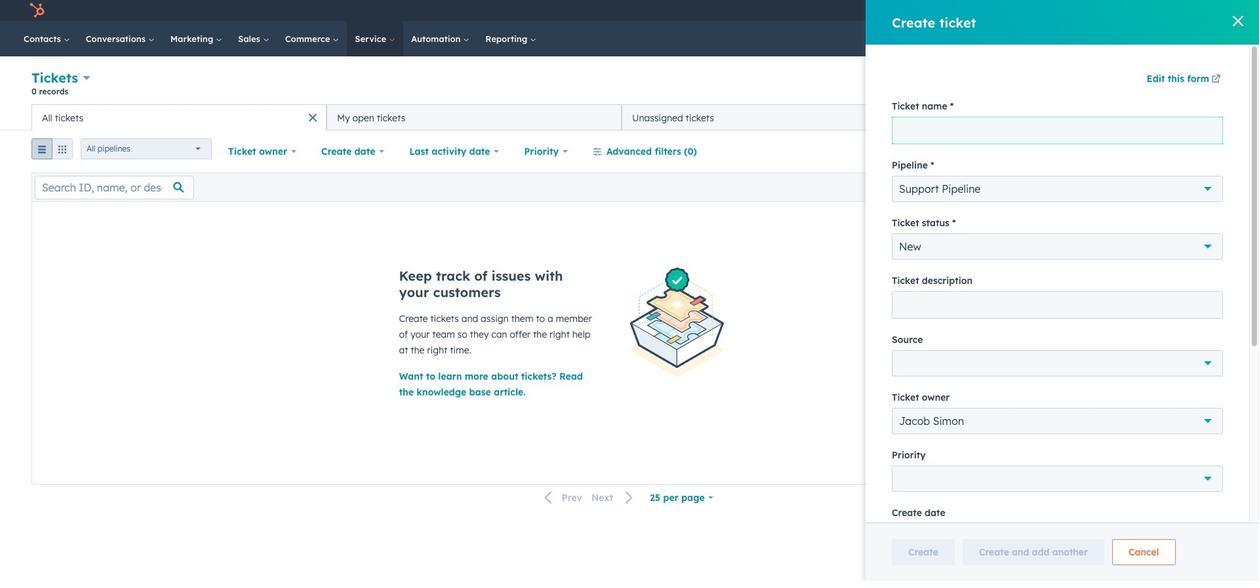 Task type: locate. For each thing, give the bounding box(es) containing it.
banner
[[31, 68, 1228, 104]]

group
[[31, 138, 73, 165]]

menu
[[971, 0, 1244, 21]]

jacob simon image
[[1166, 5, 1178, 16]]



Task type: vqa. For each thing, say whether or not it's contained in the screenshot.
The Jacob Simon icon
yes



Task type: describe. For each thing, give the bounding box(es) containing it.
Search HubSpot search field
[[1066, 28, 1214, 50]]

Search ID, name, or description search field
[[35, 176, 194, 199]]

marketplaces image
[[1067, 6, 1079, 18]]

pagination navigation
[[537, 489, 642, 507]]



